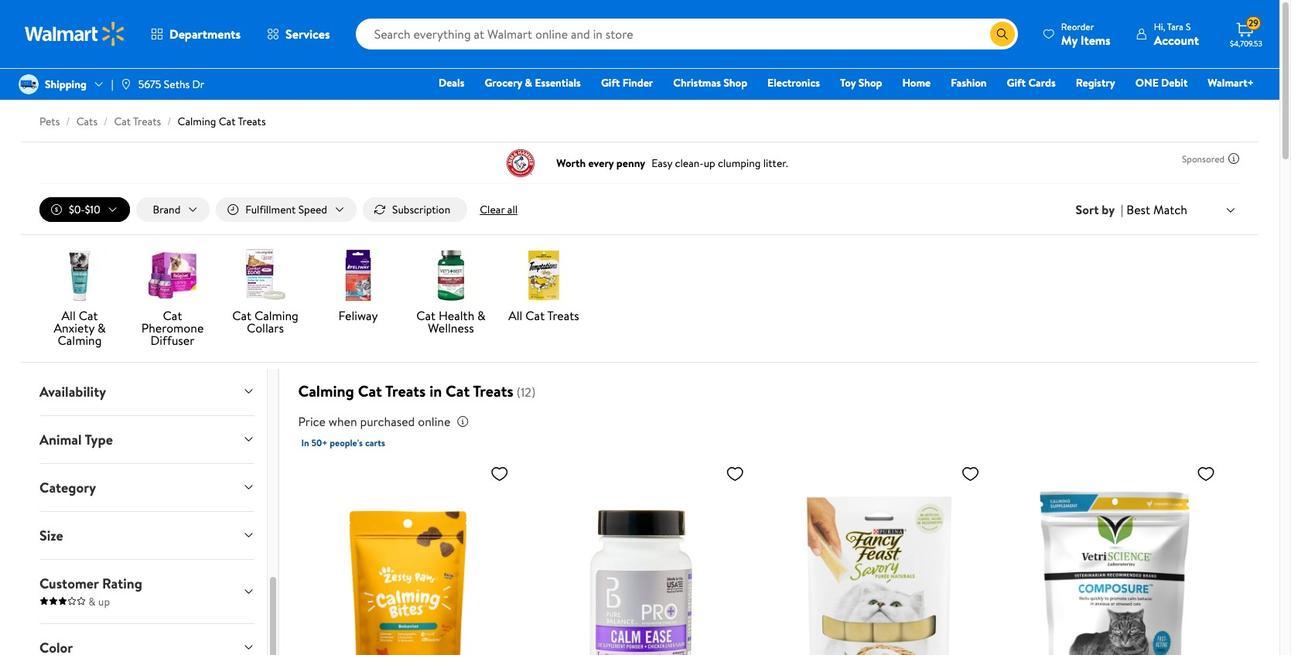Task type: locate. For each thing, give the bounding box(es) containing it.
grocery & essentials link
[[478, 74, 588, 91]]

items
[[1081, 31, 1111, 48]]

my
[[1061, 31, 1078, 48]]

& left up
[[88, 594, 96, 609]]

one debit
[[1136, 75, 1188, 91]]

1 shop from the left
[[724, 75, 747, 91]]

fashion link
[[944, 74, 994, 91]]

shop right toy
[[859, 75, 882, 91]]

christmas
[[673, 75, 721, 91]]

0 horizontal spatial gift
[[601, 75, 620, 91]]

|
[[111, 77, 113, 92], [1121, 201, 1124, 218]]

deals link
[[432, 74, 471, 91]]

all down all cat treats image
[[508, 307, 523, 324]]

online
[[418, 413, 451, 430]]

1 horizontal spatial gift
[[1007, 75, 1026, 91]]

| right by
[[1121, 201, 1124, 218]]

animal
[[39, 430, 82, 449]]

home
[[902, 75, 931, 91]]

0 vertical spatial |
[[111, 77, 113, 92]]

cat inside cat health & wellness
[[416, 307, 436, 324]]

0 horizontal spatial shop
[[724, 75, 747, 91]]

registry link
[[1069, 74, 1122, 91]]

debit
[[1161, 75, 1188, 91]]

cat health & wellness link
[[411, 248, 491, 337]]

s
[[1186, 20, 1191, 33]]

calming up availability
[[58, 332, 102, 349]]

shop right christmas
[[724, 75, 747, 91]]

gift finder link
[[594, 74, 660, 91]]

calming up the price
[[298, 381, 354, 402]]

 image
[[19, 74, 39, 94]]

| inside sort and filter section element
[[1121, 201, 1124, 218]]

legal information image
[[457, 416, 469, 428]]

/ right cat treats link
[[167, 114, 171, 129]]

toy shop
[[840, 75, 882, 91]]

gift left finder
[[601, 75, 620, 91]]

all inside all cat anxiety & calming
[[61, 307, 76, 324]]

size tab
[[27, 512, 267, 559]]

$10
[[85, 202, 100, 217]]

services
[[286, 26, 330, 43]]

2 shop from the left
[[859, 75, 882, 91]]

all for all cat anxiety & calming
[[61, 307, 76, 324]]

vetriscience composure for cats, calming behavior and anxiety support, chicken flavor, 30 soft chews image
[[1008, 458, 1222, 655]]

 image
[[120, 78, 132, 91]]

1 horizontal spatial |
[[1121, 201, 1124, 218]]

purina fancy feast savory puree naturals moist cat treats tube, with natural chicken in a demi-glace - 1.4 oz. box image
[[772, 458, 986, 655]]

1 horizontal spatial all
[[508, 307, 523, 324]]

29
[[1249, 16, 1259, 30]]

cat inside cat pheromone diffuser
[[163, 307, 182, 324]]

pets / cats / cat treats / calming cat treats
[[39, 114, 266, 129]]

price when purchased online
[[298, 413, 451, 430]]

1 horizontal spatial /
[[104, 114, 108, 129]]

toy
[[840, 75, 856, 91]]

cat health & wellness
[[416, 307, 486, 337]]

size button
[[27, 512, 267, 559]]

all down the all cat anxiety & calming image
[[61, 307, 76, 324]]

purchased
[[360, 413, 415, 430]]

gift
[[601, 75, 620, 91], [1007, 75, 1026, 91]]

search icon image
[[996, 28, 1009, 40]]

feliway image
[[330, 248, 386, 303]]

$0-$10
[[69, 202, 100, 217]]

sort by |
[[1076, 201, 1124, 218]]

add to favorites list, zesty paws calming bites, stress & anxiety relief supplement for cats, 30 count image
[[490, 464, 509, 484]]

customer rating tab
[[27, 560, 267, 623]]

& right anxiety
[[97, 320, 106, 337]]

2 gift from the left
[[1007, 75, 1026, 91]]

Walmart Site-Wide search field
[[356, 19, 1018, 50]]

cards
[[1028, 75, 1056, 91]]

& inside all cat anxiety & calming
[[97, 320, 106, 337]]

1 horizontal spatial shop
[[859, 75, 882, 91]]

Search search field
[[356, 19, 1018, 50]]

| left 5675
[[111, 77, 113, 92]]

2 all from the left
[[508, 307, 523, 324]]

1 vertical spatial |
[[1121, 201, 1124, 218]]

1 / from the left
[[66, 114, 70, 129]]

by
[[1102, 201, 1115, 218]]

essentials
[[535, 75, 581, 91]]

cat pheromone diffuser
[[141, 307, 204, 349]]

calming down the cat calming collars image
[[254, 307, 299, 324]]

calming cat treats in cat treats (12)
[[298, 381, 536, 402]]

2 horizontal spatial /
[[167, 114, 171, 129]]

$0-
[[69, 202, 85, 217]]

finder
[[623, 75, 653, 91]]

gift finder
[[601, 75, 653, 91]]

toy shop link
[[833, 74, 889, 91]]

shop for christmas shop
[[724, 75, 747, 91]]

(12)
[[517, 384, 536, 401]]

cat pheromone diffuser link
[[132, 248, 213, 350]]

gift for gift finder
[[601, 75, 620, 91]]

category button
[[27, 464, 267, 511]]

clear all button
[[474, 197, 524, 222]]

0 horizontal spatial /
[[66, 114, 70, 129]]

walmart+ link
[[1201, 74, 1261, 91]]

5675 seths dr
[[138, 77, 204, 92]]

tara
[[1167, 20, 1184, 33]]

2 / from the left
[[104, 114, 108, 129]]

sort
[[1076, 201, 1099, 218]]

1 all from the left
[[61, 307, 76, 324]]

& right health
[[477, 307, 486, 324]]

availability button
[[27, 368, 267, 415]]

animal type tab
[[27, 416, 267, 463]]

/
[[66, 114, 70, 129], [104, 114, 108, 129], [167, 114, 171, 129]]

/ right "pets" link
[[66, 114, 70, 129]]

one debit link
[[1129, 74, 1195, 91]]

calming down "dr"
[[178, 114, 216, 129]]

home link
[[895, 74, 938, 91]]

in
[[429, 381, 442, 402]]

add to favorites list, purina fancy feast savory puree naturals moist cat treats tube, with natural chicken in a demi-glace - 1.4 oz. box image
[[961, 464, 980, 484]]

/ right cats link
[[104, 114, 108, 129]]

1 gift from the left
[[601, 75, 620, 91]]

0 horizontal spatial |
[[111, 77, 113, 92]]

dr
[[192, 77, 204, 92]]

gift left cards
[[1007, 75, 1026, 91]]

price
[[298, 413, 326, 430]]

subscription button
[[363, 197, 467, 222]]

calming
[[178, 114, 216, 129], [254, 307, 299, 324], [58, 332, 102, 349], [298, 381, 354, 402]]

all cat anxiety & calming image
[[52, 248, 108, 303]]

all
[[61, 307, 76, 324], [508, 307, 523, 324]]

tab
[[27, 624, 267, 655]]

one
[[1136, 75, 1159, 91]]

hi,
[[1154, 20, 1165, 33]]

&
[[525, 75, 532, 91], [477, 307, 486, 324], [97, 320, 106, 337], [88, 594, 96, 609]]

customer
[[39, 574, 99, 593]]

departments
[[169, 26, 241, 43]]

cat
[[114, 114, 131, 129], [219, 114, 236, 129], [79, 307, 98, 324], [163, 307, 182, 324], [232, 307, 251, 324], [416, 307, 436, 324], [526, 307, 545, 324], [358, 381, 382, 402], [446, 381, 470, 402]]

feliway link
[[318, 248, 398, 325]]

rating
[[102, 574, 142, 593]]

calming inside cat calming collars
[[254, 307, 299, 324]]

animal type button
[[27, 416, 267, 463]]

50+
[[311, 436, 328, 450]]

add to favorites list, vetriscience composure for cats, calming behavior and anxiety support, chicken flavor, 30 soft chews image
[[1197, 464, 1215, 484]]

0 horizontal spatial all
[[61, 307, 76, 324]]

cat inside all cat anxiety & calming
[[79, 307, 98, 324]]



Task type: describe. For each thing, give the bounding box(es) containing it.
registry
[[1076, 75, 1115, 91]]

category tab
[[27, 464, 267, 511]]

when
[[329, 413, 357, 430]]

wellness
[[428, 320, 474, 337]]

3 / from the left
[[167, 114, 171, 129]]

electronics link
[[761, 74, 827, 91]]

departments button
[[138, 15, 254, 53]]

christmas shop
[[673, 75, 747, 91]]

seths
[[164, 77, 190, 92]]

all cat treats link
[[504, 248, 584, 325]]

in 50+ people's carts
[[301, 436, 385, 450]]

availability
[[39, 382, 106, 401]]

cat calming collars image
[[238, 248, 293, 303]]

deals
[[439, 75, 465, 91]]

collars
[[247, 320, 284, 337]]

pets
[[39, 114, 60, 129]]

diffuser
[[151, 332, 195, 349]]

sort and filter section element
[[21, 185, 1259, 234]]

cat health & wellness image
[[423, 248, 479, 303]]

reorder my items
[[1061, 20, 1111, 48]]

cat inside cat calming collars
[[232, 307, 251, 324]]

hi, tara s account
[[1154, 20, 1199, 48]]

grocery
[[485, 75, 522, 91]]

size
[[39, 526, 63, 545]]

in
[[301, 436, 309, 450]]

cats link
[[76, 114, 98, 129]]

walmart+
[[1208, 75, 1254, 91]]

cats
[[76, 114, 98, 129]]

animal type
[[39, 430, 113, 449]]

fulfillment speed button
[[216, 197, 357, 222]]

health
[[439, 307, 474, 324]]

& right grocery
[[525, 75, 532, 91]]

$0-$10 button
[[39, 197, 130, 222]]

pure balance pro+ calm ease cat powder, manage stress and anxiety, 30 servings image
[[537, 458, 751, 655]]

shop for toy shop
[[859, 75, 882, 91]]

5675
[[138, 77, 161, 92]]

& inside cat health & wellness
[[477, 307, 486, 324]]

christmas shop link
[[666, 74, 754, 91]]

all cat treats image
[[516, 248, 572, 303]]

pheromone
[[141, 320, 204, 337]]

all cat anxiety & calming link
[[39, 248, 120, 350]]

best match button
[[1124, 199, 1240, 220]]

people's
[[330, 436, 363, 450]]

type
[[85, 430, 113, 449]]

category
[[39, 478, 96, 497]]

zesty paws calming bites, stress & anxiety relief supplement for cats, 30 count image
[[301, 458, 515, 655]]

availability tab
[[27, 368, 267, 415]]

fulfillment speed
[[245, 202, 327, 217]]

all
[[507, 202, 518, 217]]

best match
[[1127, 201, 1188, 218]]

brand
[[153, 202, 181, 217]]

pets link
[[39, 114, 60, 129]]

cat pheromone diffuser image
[[145, 248, 200, 303]]

subscription
[[392, 202, 450, 217]]

gift for gift cards
[[1007, 75, 1026, 91]]

fashion
[[951, 75, 987, 91]]

add to favorites list, pure balance pro+ calm ease cat powder, manage stress and anxiety, 30 servings image
[[726, 464, 744, 484]]

speed
[[298, 202, 327, 217]]

best
[[1127, 201, 1151, 218]]

all cat treats
[[508, 307, 579, 324]]

cat calming collars
[[232, 307, 299, 337]]

walmart image
[[25, 22, 125, 46]]

& inside the customer rating tab
[[88, 594, 96, 609]]

$4,709.53
[[1230, 38, 1262, 49]]

calming cat treats link
[[178, 114, 266, 129]]

sponsored
[[1182, 152, 1225, 165]]

carts
[[365, 436, 385, 450]]

grocery & essentials
[[485, 75, 581, 91]]

calming inside all cat anxiety & calming
[[58, 332, 102, 349]]

reorder
[[1061, 20, 1094, 33]]

all for all cat treats
[[508, 307, 523, 324]]

account
[[1154, 31, 1199, 48]]

gift cards link
[[1000, 74, 1063, 91]]

shipping
[[45, 77, 87, 92]]

fulfillment
[[245, 202, 296, 217]]

up
[[98, 594, 110, 609]]

ad disclaimer and feedback image
[[1228, 152, 1240, 165]]

cat calming collars link
[[225, 248, 306, 337]]

clear
[[480, 202, 505, 217]]

customer rating
[[39, 574, 142, 593]]



Task type: vqa. For each thing, say whether or not it's contained in the screenshot.
more,
no



